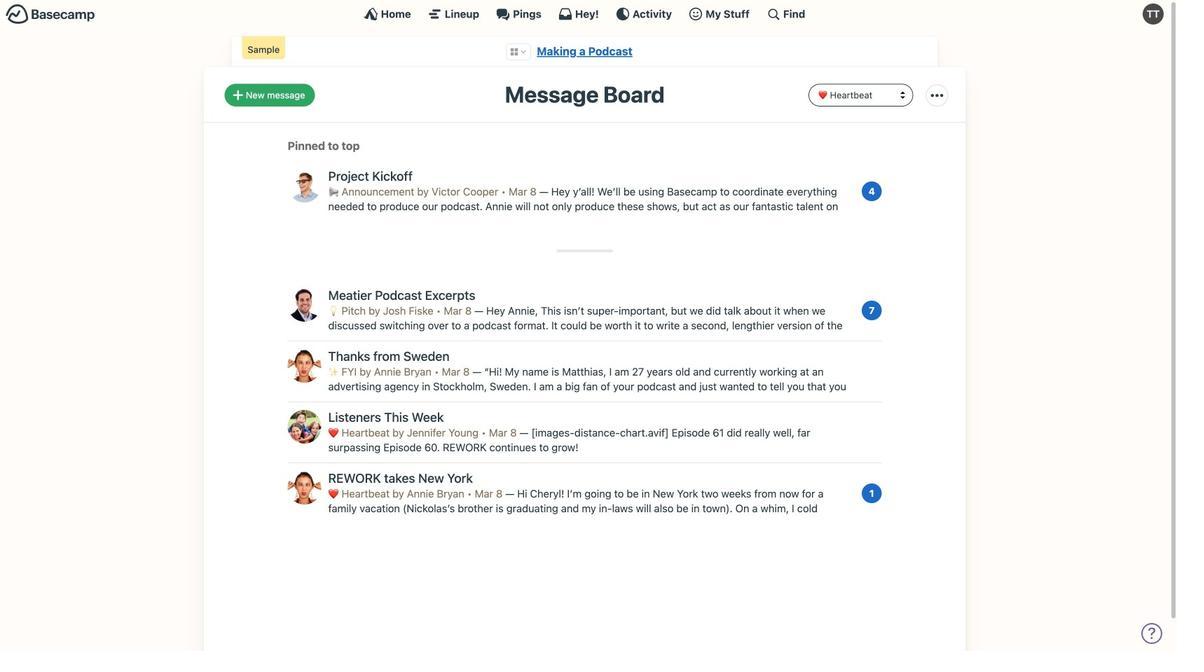 Task type: locate. For each thing, give the bounding box(es) containing it.
annie bryan image
[[288, 205, 321, 239]]

terry turtle image
[[1143, 4, 1164, 25]]

jennifer young image
[[288, 144, 321, 178]]

keyboard shortcut: ⌘ + / image
[[767, 7, 781, 21]]



Task type: describe. For each thing, give the bounding box(es) containing it.
breadcrumb element
[[232, 36, 938, 67]]

switch accounts image
[[6, 4, 95, 25]]

main element
[[0, 0, 1170, 27]]



Task type: vqa. For each thing, say whether or not it's contained in the screenshot.
Activity
no



